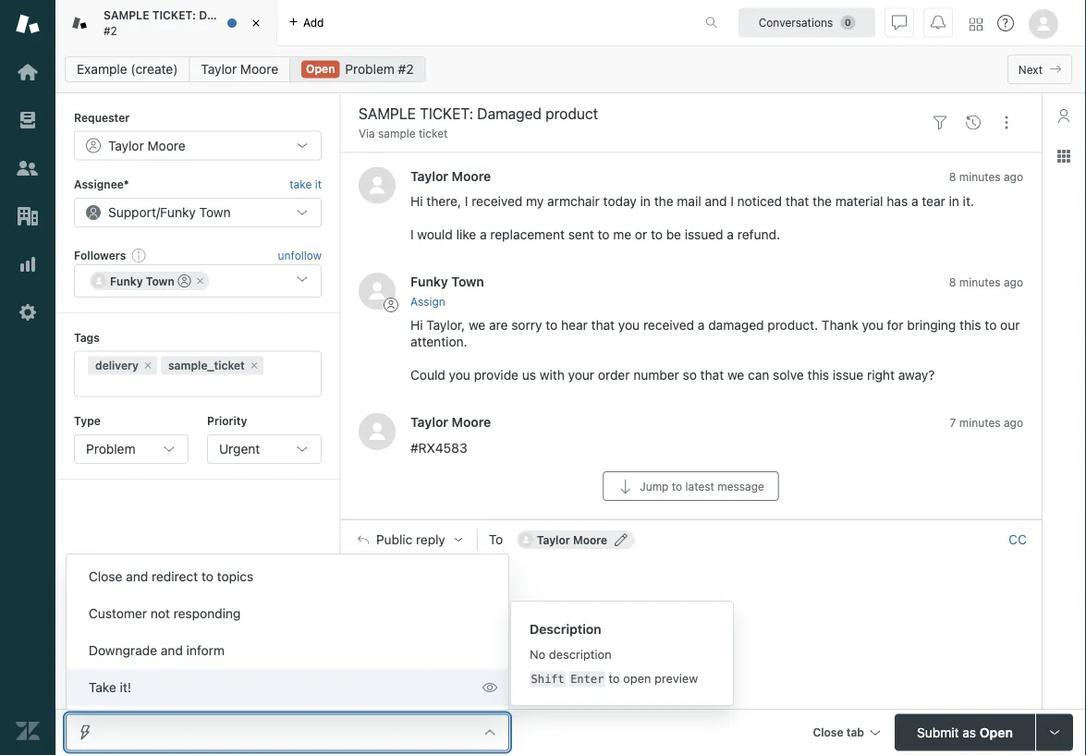 Task type: describe. For each thing, give the bounding box(es) containing it.
2 horizontal spatial i
[[731, 194, 734, 209]]

town for funky town assign
[[452, 274, 485, 289]]

i would like a replacement sent to me or to be issued a refund.
[[411, 227, 781, 242]]

funky for funky town assign
[[411, 274, 448, 289]]

solve
[[773, 368, 805, 383]]

sample
[[104, 9, 149, 22]]

taylor moore link for hi there, i received my armchair today in the mail and i noticed that the material has a tear in it.
[[411, 168, 491, 184]]

7 minutes ago text field
[[951, 417, 1024, 430]]

2 ago from the top
[[1005, 276, 1024, 289]]

1 horizontal spatial you
[[619, 318, 640, 333]]

to left our
[[986, 318, 998, 333]]

and inside conversationlabel log
[[705, 194, 728, 209]]

sample ticket: damaged product #2
[[104, 9, 297, 37]]

a right issued
[[727, 227, 734, 242]]

would
[[418, 227, 453, 242]]

moore left edit user "image"
[[573, 534, 608, 547]]

2 horizontal spatial you
[[863, 318, 884, 333]]

product.
[[768, 318, 819, 333]]

1 horizontal spatial that
[[701, 368, 724, 383]]

edit user image
[[615, 534, 628, 547]]

tags
[[74, 331, 100, 344]]

town inside assignee* element
[[199, 205, 231, 220]]

2 the from the left
[[813, 194, 833, 209]]

funky town assign
[[411, 274, 485, 308]]

taylor moore link for #rx4583
[[411, 415, 491, 430]]

to right or
[[651, 227, 663, 242]]

1 vertical spatial remove image
[[249, 360, 260, 371]]

funkytownclown1@gmail.com image
[[92, 274, 106, 289]]

funky town
[[110, 275, 175, 288]]

latest
[[686, 480, 715, 493]]

problem for problem #2
[[345, 62, 395, 77]]

8 minutes ago for 8 minutes ago text box
[[950, 276, 1024, 289]]

our
[[1001, 318, 1021, 333]]

town for funky town
[[146, 275, 175, 288]]

public reply button
[[341, 521, 477, 560]]

hi there, i received my armchair today in the mail and i noticed that the material has a tear in it.
[[411, 194, 975, 209]]

user is an agent image
[[178, 275, 191, 288]]

ago for hi there, i received my armchair today in the mail and i noticed that the material has a tear in it.
[[1005, 170, 1024, 183]]

secondary element
[[56, 51, 1087, 88]]

notifications image
[[932, 15, 946, 30]]

me
[[614, 227, 632, 242]]

moore inside 'taylor moore' link
[[240, 62, 279, 77]]

taylor moore up #rx4583 at the bottom of the page
[[411, 415, 491, 430]]

moore up #rx4583 at the bottom of the page
[[452, 415, 491, 430]]

example
[[77, 62, 127, 77]]

are
[[489, 318, 508, 333]]

refund.
[[738, 227, 781, 242]]

to left me
[[598, 227, 610, 242]]

mail
[[677, 194, 702, 209]]

Subject field
[[355, 103, 920, 125]]

no
[[530, 648, 546, 662]]

close for close tab
[[813, 727, 844, 740]]

2 horizontal spatial that
[[786, 194, 810, 209]]

add link (cmd k) image
[[494, 681, 509, 696]]

requester
[[74, 111, 130, 124]]

be
[[667, 227, 682, 242]]

ticket
[[419, 127, 448, 140]]

sample
[[378, 127, 416, 140]]

thank
[[822, 318, 859, 333]]

it
[[315, 178, 322, 191]]

via
[[359, 127, 375, 140]]

8 minutes ago text field
[[950, 170, 1024, 183]]

number
[[634, 368, 680, 383]]

events image
[[967, 115, 981, 130]]

ticket:
[[152, 9, 196, 22]]

moore up there,
[[452, 168, 491, 184]]

order
[[598, 368, 630, 383]]

material
[[836, 194, 884, 209]]

close and redirect to topics element
[[89, 568, 254, 586]]

funky town option
[[90, 272, 210, 291]]

taylor right taylor.moore@example.com image
[[537, 534, 570, 547]]

next button
[[1008, 55, 1073, 84]]

description
[[530, 622, 602, 637]]

8 for 8 minutes ago text box
[[950, 276, 957, 289]]

example (create)
[[77, 62, 178, 77]]

a right has
[[912, 194, 919, 209]]

so
[[683, 368, 697, 383]]

1 horizontal spatial open
[[980, 725, 1014, 741]]

that inside the hi taylor, we are sorry to hear that you received a damaged product. thank you for bringing this to our attention.
[[592, 318, 615, 333]]

next
[[1019, 63, 1043, 76]]

taylor inside requester element
[[108, 138, 144, 153]]

#2 inside "sample ticket: damaged product #2"
[[104, 24, 117, 37]]

taylor up #rx4583 at the bottom of the page
[[411, 415, 449, 430]]

1 vertical spatial we
[[728, 368, 745, 383]]

take
[[290, 178, 312, 191]]

redirect
[[152, 569, 198, 585]]

priority
[[207, 415, 247, 428]]

has
[[887, 194, 909, 209]]

downgrade and inform
[[89, 643, 225, 659]]

cc button
[[1009, 532, 1028, 549]]

views image
[[16, 108, 40, 132]]

taylor up there,
[[411, 168, 449, 184]]

problem #2
[[345, 62, 414, 77]]

7
[[951, 417, 957, 430]]

urgent
[[219, 442, 260, 457]]

jump to latest message
[[640, 480, 765, 493]]

submit
[[918, 725, 960, 741]]

a inside the hi taylor, we are sorry to hear that you received a damaged product. thank you for bringing this to our attention.
[[698, 318, 705, 333]]

can
[[748, 368, 770, 383]]

followers
[[74, 249, 126, 262]]

tab containing sample ticket: damaged product
[[56, 0, 297, 46]]

take it button
[[290, 175, 322, 194]]

right
[[868, 368, 895, 383]]

open
[[624, 672, 652, 686]]

#rx4583
[[411, 440, 468, 456]]

this inside the hi taylor, we are sorry to hear that you received a damaged product. thank you for bringing this to our attention.
[[960, 318, 982, 333]]

reply
[[416, 532, 446, 548]]

description
[[549, 648, 612, 662]]

via sample ticket
[[359, 127, 448, 140]]

displays possible ticket submission types image
[[1048, 726, 1063, 741]]

filter image
[[933, 115, 948, 130]]

to inside jump to latest message button
[[672, 480, 683, 493]]

zendesk products image
[[970, 18, 983, 31]]

unfollow button
[[278, 247, 322, 264]]

2 minutes from the top
[[960, 276, 1001, 289]]

damaged
[[709, 318, 765, 333]]

jump
[[640, 480, 669, 493]]

info on adding followers image
[[132, 248, 146, 263]]

issued
[[685, 227, 724, 242]]

close tab
[[813, 727, 865, 740]]

my
[[526, 194, 544, 209]]

and for downgrade and inform
[[161, 643, 183, 659]]

submit as open
[[918, 725, 1014, 741]]

minutes for #rx4583
[[960, 417, 1001, 430]]

admin image
[[16, 301, 40, 325]]

(create)
[[131, 62, 178, 77]]

conversations
[[759, 16, 834, 29]]

organizations image
[[16, 204, 40, 228]]

public
[[376, 532, 413, 548]]

minutes for hi there, i received my armchair today in the mail and i noticed that the material has a tear in it.
[[960, 170, 1001, 183]]

2 avatar image from the top
[[359, 273, 396, 310]]

provide
[[474, 368, 519, 383]]

ago for #rx4583
[[1005, 417, 1024, 430]]

inform
[[187, 643, 225, 659]]

topics
[[217, 569, 254, 585]]

hear
[[562, 318, 588, 333]]

7 minutes ago
[[951, 417, 1024, 430]]

funky town link
[[411, 274, 485, 289]]

hi taylor, we are sorry to hear that you received a damaged product. thank you for bringing this to our attention.
[[411, 318, 1021, 350]]



Task type: vqa. For each thing, say whether or not it's contained in the screenshot.
library at the left
no



Task type: locate. For each thing, give the bounding box(es) containing it.
close for close and redirect to topics
[[89, 569, 122, 585]]

responding
[[174, 606, 241, 622]]

hi for hi there, i received my armchair today in the mail and i noticed that the material has a tear in it.
[[411, 194, 423, 209]]

to inside shift enter to open preview
[[609, 672, 620, 686]]

sorry
[[512, 318, 543, 333]]

open right the as
[[980, 725, 1014, 741]]

Public reply composer text field
[[350, 560, 1034, 599]]

tear
[[923, 194, 946, 209]]

0 vertical spatial 8
[[950, 170, 957, 183]]

1 8 from the top
[[950, 170, 957, 183]]

received up could you provide us with your order number so that we can solve this issue right away?
[[644, 318, 695, 333]]

sent
[[569, 227, 595, 242]]

problem down tabs tab list
[[345, 62, 395, 77]]

a right "like" on the left top
[[480, 227, 487, 242]]

2 horizontal spatial town
[[452, 274, 485, 289]]

in left it.
[[950, 194, 960, 209]]

urgent button
[[207, 435, 322, 464]]

0 vertical spatial minutes
[[960, 170, 1001, 183]]

or
[[635, 227, 648, 242]]

0 horizontal spatial the
[[655, 194, 674, 209]]

taylor.moore@example.com image
[[519, 533, 534, 548]]

could you provide us with your order number so that we can solve this issue right away?
[[411, 368, 935, 383]]

conversations button
[[739, 8, 876, 37]]

you right the could
[[449, 368, 471, 383]]

0 horizontal spatial problem
[[86, 442, 136, 457]]

hi down assign 'button'
[[411, 318, 423, 333]]

0 vertical spatial remove image
[[195, 276, 206, 287]]

tabs tab list
[[56, 0, 686, 46]]

issue
[[833, 368, 864, 383]]

assignee*
[[74, 178, 129, 191]]

to left topics
[[202, 569, 214, 585]]

and for close and redirect to topics
[[126, 569, 148, 585]]

1 vertical spatial minutes
[[960, 276, 1001, 289]]

hi left there,
[[411, 194, 423, 209]]

could
[[411, 368, 446, 383]]

2 hi from the top
[[411, 318, 423, 333]]

avatar image left #rx4583 at the bottom of the page
[[359, 414, 396, 451]]

taylor moore up there,
[[411, 168, 491, 184]]

customer context image
[[1057, 108, 1072, 123]]

apps image
[[1057, 149, 1072, 164]]

0 horizontal spatial open
[[306, 62, 335, 75]]

avatar image for hi there, i received my armchair today in the mail and i noticed that the material has a tear in it.
[[359, 167, 396, 204]]

that right hear
[[592, 318, 615, 333]]

2 horizontal spatial funky
[[411, 274, 448, 289]]

your
[[569, 368, 595, 383]]

1 horizontal spatial remove image
[[249, 360, 260, 371]]

to
[[598, 227, 610, 242], [651, 227, 663, 242], [546, 318, 558, 333], [986, 318, 998, 333], [672, 480, 683, 493], [202, 569, 214, 585], [609, 672, 620, 686]]

moore down close image
[[240, 62, 279, 77]]

problem inside popup button
[[86, 442, 136, 457]]

town inside option
[[146, 275, 175, 288]]

in right today
[[641, 194, 651, 209]]

minutes right 7
[[960, 417, 1001, 430]]

1 the from the left
[[655, 194, 674, 209]]

taylor moore down requester
[[108, 138, 186, 153]]

tab
[[56, 0, 297, 46]]

you up order
[[619, 318, 640, 333]]

we inside the hi taylor, we are sorry to hear that you received a damaged product. thank you for bringing this to our attention.
[[469, 318, 486, 333]]

get started image
[[16, 60, 40, 84]]

we left can
[[728, 368, 745, 383]]

ago right 7
[[1005, 417, 1024, 430]]

taylor,
[[427, 318, 465, 333]]

8
[[950, 170, 957, 183], [950, 276, 957, 289]]

problem inside secondary element
[[345, 62, 395, 77]]

you left for
[[863, 318, 884, 333]]

1 horizontal spatial i
[[465, 194, 468, 209]]

preview
[[655, 672, 699, 686]]

remove image
[[195, 276, 206, 287], [249, 360, 260, 371]]

0 vertical spatial hi
[[411, 194, 423, 209]]

0 vertical spatial taylor moore link
[[189, 56, 291, 82]]

i
[[465, 194, 468, 209], [731, 194, 734, 209], [411, 227, 414, 242]]

jump to latest message button
[[603, 472, 780, 501]]

0 vertical spatial close
[[89, 569, 122, 585]]

0 horizontal spatial and
[[126, 569, 148, 585]]

8 minutes ago up our
[[950, 276, 1024, 289]]

bringing
[[908, 318, 957, 333]]

replacement
[[491, 227, 565, 242]]

problem button
[[74, 435, 189, 464]]

0 horizontal spatial remove image
[[195, 276, 206, 287]]

0 horizontal spatial in
[[641, 194, 651, 209]]

0 horizontal spatial we
[[469, 318, 486, 333]]

0 horizontal spatial you
[[449, 368, 471, 383]]

0 horizontal spatial close
[[89, 569, 122, 585]]

3 avatar image from the top
[[359, 414, 396, 451]]

customer not responding element
[[89, 605, 241, 623]]

downgrade
[[89, 643, 157, 659]]

sample_ticket
[[168, 359, 245, 372]]

this right bringing
[[960, 318, 982, 333]]

1 vertical spatial #2
[[398, 62, 414, 77]]

1 vertical spatial received
[[644, 318, 695, 333]]

1 horizontal spatial close
[[813, 727, 844, 740]]

as
[[963, 725, 977, 741]]

0 horizontal spatial town
[[146, 275, 175, 288]]

1 horizontal spatial we
[[728, 368, 745, 383]]

followers element
[[74, 265, 322, 298]]

0 horizontal spatial #2
[[104, 24, 117, 37]]

funky right 'support'
[[160, 205, 196, 220]]

0 vertical spatial that
[[786, 194, 810, 209]]

and left redirect
[[126, 569, 148, 585]]

ago up our
[[1005, 276, 1024, 289]]

ago down ticket actions image
[[1005, 170, 1024, 183]]

problem
[[345, 62, 395, 77], [86, 442, 136, 457]]

main element
[[0, 0, 56, 756]]

delivery
[[95, 359, 139, 372]]

take it!
[[89, 680, 131, 696]]

1 vertical spatial ago
[[1005, 276, 1024, 289]]

funky inside assignee* element
[[160, 205, 196, 220]]

minutes
[[960, 170, 1001, 183], [960, 276, 1001, 289], [960, 417, 1001, 430]]

1 vertical spatial 8 minutes ago
[[950, 276, 1024, 289]]

0 vertical spatial we
[[469, 318, 486, 333]]

1 in from the left
[[641, 194, 651, 209]]

reporting image
[[16, 253, 40, 277]]

we left are
[[469, 318, 486, 333]]

town left user is an agent image
[[146, 275, 175, 288]]

close left tab
[[813, 727, 844, 740]]

to left hear
[[546, 318, 558, 333]]

taylor moore link down close image
[[189, 56, 291, 82]]

cc
[[1009, 532, 1028, 548]]

open down add
[[306, 62, 335, 75]]

hide composer image
[[684, 513, 699, 527]]

received inside the hi taylor, we are sorry to hear that you received a damaged product. thank you for bringing this to our attention.
[[644, 318, 695, 333]]

a left damaged
[[698, 318, 705, 333]]

you
[[619, 318, 640, 333], [863, 318, 884, 333], [449, 368, 471, 383]]

product
[[254, 9, 297, 22]]

button displays agent's chat status as invisible. image
[[893, 15, 907, 30]]

8 for 8 minutes ago text field
[[950, 170, 957, 183]]

it.
[[964, 194, 975, 209]]

0 vertical spatial problem
[[345, 62, 395, 77]]

2 vertical spatial ago
[[1005, 417, 1024, 430]]

to inside close and redirect to topics element
[[202, 569, 214, 585]]

take
[[89, 680, 116, 696]]

1 vertical spatial close
[[813, 727, 844, 740]]

0 horizontal spatial this
[[808, 368, 830, 383]]

there,
[[427, 194, 462, 209]]

0 vertical spatial ago
[[1005, 170, 1024, 183]]

close inside popup button
[[813, 727, 844, 740]]

hi inside the hi taylor, we are sorry to hear that you received a damaged product. thank you for bringing this to our attention.
[[411, 318, 423, 333]]

conversationlabel log
[[340, 152, 1043, 520]]

1 vertical spatial taylor moore link
[[411, 168, 491, 184]]

to left open
[[609, 672, 620, 686]]

and right mail on the right of the page
[[705, 194, 728, 209]]

add
[[303, 16, 324, 29]]

town inside funky town assign
[[452, 274, 485, 289]]

taylor moore link up there,
[[411, 168, 491, 184]]

take it
[[290, 178, 322, 191]]

take it! option
[[67, 670, 509, 707]]

1 vertical spatial avatar image
[[359, 273, 396, 310]]

not
[[151, 606, 170, 622]]

close and redirect to topics
[[89, 569, 254, 585]]

public reply
[[376, 532, 446, 548]]

1 vertical spatial hi
[[411, 318, 423, 333]]

0 vertical spatial 8 minutes ago
[[950, 170, 1024, 183]]

us
[[522, 368, 537, 383]]

3 minutes from the top
[[960, 417, 1001, 430]]

take it! element
[[89, 679, 131, 697]]

funky right funkytownclown1@gmail.com image at the left of page
[[110, 275, 143, 288]]

1 horizontal spatial town
[[199, 205, 231, 220]]

open
[[306, 62, 335, 75], [980, 725, 1014, 741]]

shift enter to open preview
[[531, 672, 699, 686]]

funky inside option
[[110, 275, 143, 288]]

2 vertical spatial that
[[701, 368, 724, 383]]

1 horizontal spatial and
[[161, 643, 183, 659]]

add button
[[278, 0, 335, 45]]

0 vertical spatial received
[[472, 194, 523, 209]]

shift
[[531, 673, 565, 686]]

0 vertical spatial and
[[705, 194, 728, 209]]

zendesk image
[[16, 720, 40, 744]]

funky up assign 'button'
[[411, 274, 448, 289]]

moore up support / funky town
[[148, 138, 186, 153]]

the
[[655, 194, 674, 209], [813, 194, 833, 209]]

taylor moore link inside secondary element
[[189, 56, 291, 82]]

type
[[74, 415, 101, 428]]

1 horizontal spatial funky
[[160, 205, 196, 220]]

0 horizontal spatial funky
[[110, 275, 143, 288]]

2 vertical spatial minutes
[[960, 417, 1001, 430]]

1 horizontal spatial #2
[[398, 62, 414, 77]]

funky
[[160, 205, 196, 220], [411, 274, 448, 289], [110, 275, 143, 288]]

moore
[[240, 62, 279, 77], [148, 138, 186, 153], [452, 168, 491, 184], [452, 415, 491, 430], [573, 534, 608, 547]]

0 horizontal spatial received
[[472, 194, 523, 209]]

unfollow
[[278, 249, 322, 262]]

2 vertical spatial taylor moore link
[[411, 415, 491, 430]]

town right /
[[199, 205, 231, 220]]

2 8 minutes ago from the top
[[950, 276, 1024, 289]]

taylor moore inside secondary element
[[201, 62, 279, 77]]

3 ago from the top
[[1005, 417, 1024, 430]]

and left inform
[[161, 643, 183, 659]]

0 horizontal spatial that
[[592, 318, 615, 333]]

taylor
[[201, 62, 237, 77], [108, 138, 144, 153], [411, 168, 449, 184], [411, 415, 449, 430], [537, 534, 570, 547]]

i left noticed
[[731, 194, 734, 209]]

message
[[718, 480, 765, 493]]

0 vertical spatial #2
[[104, 24, 117, 37]]

moore inside requester element
[[148, 138, 186, 153]]

remove image
[[142, 360, 154, 371]]

taylor moore right taylor.moore@example.com image
[[537, 534, 608, 547]]

1 vertical spatial this
[[808, 368, 830, 383]]

1 vertical spatial problem
[[86, 442, 136, 457]]

with
[[540, 368, 565, 383]]

0 vertical spatial open
[[306, 62, 335, 75]]

1 horizontal spatial this
[[960, 318, 982, 333]]

town down "like" on the left top
[[452, 274, 485, 289]]

hi for hi taylor, we are sorry to hear that you received a damaged product. thank you for bringing this to our attention.
[[411, 318, 423, 333]]

2 8 from the top
[[950, 276, 957, 289]]

#2 down tabs tab list
[[398, 62, 414, 77]]

taylor moore link
[[189, 56, 291, 82], [411, 168, 491, 184], [411, 415, 491, 430]]

assignee* element
[[74, 198, 322, 227]]

no description
[[530, 648, 612, 662]]

remove image right sample_ticket
[[249, 360, 260, 371]]

avatar image left assign
[[359, 273, 396, 310]]

8 minutes ago up it.
[[950, 170, 1024, 183]]

problem for problem
[[86, 442, 136, 457]]

avatar image down via at the left
[[359, 167, 396, 204]]

1 vertical spatial and
[[126, 569, 148, 585]]

that right so at the right of page
[[701, 368, 724, 383]]

today
[[604, 194, 637, 209]]

2 horizontal spatial and
[[705, 194, 728, 209]]

funky inside funky town assign
[[411, 274, 448, 289]]

taylor down "sample ticket: damaged product #2"
[[201, 62, 237, 77]]

avatar image
[[359, 167, 396, 204], [359, 273, 396, 310], [359, 414, 396, 451]]

taylor moore down close image
[[201, 62, 279, 77]]

1 vertical spatial that
[[592, 318, 615, 333]]

example (create) button
[[65, 56, 190, 82]]

None field
[[100, 725, 475, 741]]

avatar image for #rx4583
[[359, 414, 396, 451]]

0 vertical spatial this
[[960, 318, 982, 333]]

2 in from the left
[[950, 194, 960, 209]]

1 horizontal spatial in
[[950, 194, 960, 209]]

to right jump
[[672, 480, 683, 493]]

problem down 'type'
[[86, 442, 136, 457]]

1 vertical spatial open
[[980, 725, 1014, 741]]

downgrade and inform element
[[89, 642, 225, 660]]

armchair
[[548, 194, 600, 209]]

1 avatar image from the top
[[359, 167, 396, 204]]

ticket actions image
[[1000, 115, 1015, 130]]

1 8 minutes ago from the top
[[950, 170, 1024, 183]]

assign
[[411, 295, 446, 308]]

taylor down requester
[[108, 138, 144, 153]]

taylor moore
[[201, 62, 279, 77], [108, 138, 186, 153], [411, 168, 491, 184], [411, 415, 491, 430], [537, 534, 608, 547]]

requester element
[[74, 131, 322, 160]]

open inside secondary element
[[306, 62, 335, 75]]

0 horizontal spatial i
[[411, 227, 414, 242]]

damaged
[[199, 9, 251, 22]]

1 vertical spatial 8
[[950, 276, 957, 289]]

customer
[[89, 606, 147, 622]]

1 horizontal spatial the
[[813, 194, 833, 209]]

0 vertical spatial avatar image
[[359, 167, 396, 204]]

in
[[641, 194, 651, 209], [950, 194, 960, 209]]

taylor inside secondary element
[[201, 62, 237, 77]]

customers image
[[16, 156, 40, 180]]

ago
[[1005, 170, 1024, 183], [1005, 276, 1024, 289], [1005, 417, 1024, 430]]

remove image inside funky town option
[[195, 276, 206, 287]]

#2 inside secondary element
[[398, 62, 414, 77]]

2 vertical spatial avatar image
[[359, 414, 396, 451]]

close up customer
[[89, 569, 122, 585]]

i left the 'would' at the top left
[[411, 227, 414, 242]]

i right there,
[[465, 194, 468, 209]]

#2 down sample on the left top
[[104, 24, 117, 37]]

taylor moore inside requester element
[[108, 138, 186, 153]]

funky for funky town
[[110, 275, 143, 288]]

that right noticed
[[786, 194, 810, 209]]

close
[[89, 569, 122, 585], [813, 727, 844, 740]]

zendesk support image
[[16, 12, 40, 36]]

the left material
[[813, 194, 833, 209]]

2 vertical spatial and
[[161, 643, 183, 659]]

1 horizontal spatial received
[[644, 318, 695, 333]]

1 minutes from the top
[[960, 170, 1001, 183]]

8 minutes ago for 8 minutes ago text field
[[950, 170, 1024, 183]]

1 hi from the top
[[411, 194, 423, 209]]

1 ago from the top
[[1005, 170, 1024, 183]]

minutes up it.
[[960, 170, 1001, 183]]

8 minutes ago text field
[[950, 276, 1024, 289]]

tab
[[847, 727, 865, 740]]

received left my
[[472, 194, 523, 209]]

close image
[[247, 14, 265, 32]]

remove image right user is an agent image
[[195, 276, 206, 287]]

taylor moore link up #rx4583 at the bottom of the page
[[411, 415, 491, 430]]

this left issue
[[808, 368, 830, 383]]

get help image
[[998, 15, 1015, 31]]

it!
[[120, 680, 131, 696]]

1 horizontal spatial problem
[[345, 62, 395, 77]]

minutes up our
[[960, 276, 1001, 289]]

the left mail on the right of the page
[[655, 194, 674, 209]]



